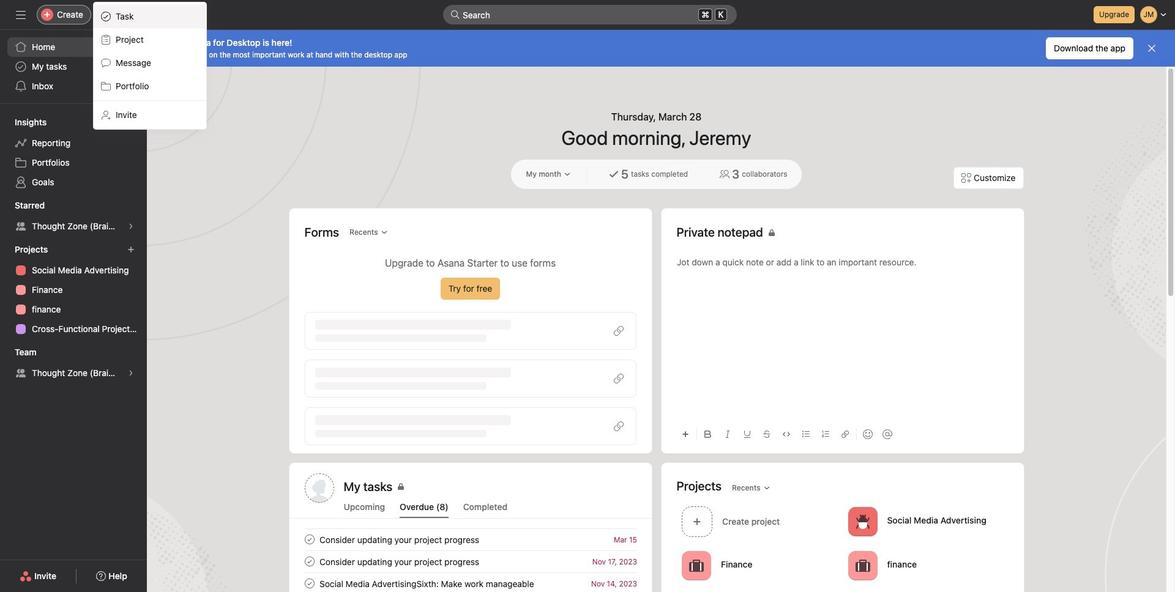 Task type: locate. For each thing, give the bounding box(es) containing it.
1 vertical spatial mark complete checkbox
[[302, 555, 317, 569]]

see details, thought zone (brainstorm space) image
[[127, 223, 135, 230]]

1 mark complete image from the top
[[302, 532, 317, 547]]

hide sidebar image
[[16, 10, 26, 20]]

1 horizontal spatial briefcase image
[[855, 558, 870, 573]]

see details, thought zone (brainstorm space) image
[[127, 370, 135, 377]]

insert an object image
[[682, 431, 689, 438]]

mark complete image for 2nd mark complete checkbox from the bottom of the page
[[302, 555, 317, 569]]

2 mark complete image from the top
[[302, 555, 317, 569]]

mark complete image
[[302, 532, 317, 547], [302, 555, 317, 569], [302, 577, 317, 591]]

3 mark complete image from the top
[[302, 577, 317, 591]]

briefcase image
[[689, 558, 704, 573], [855, 558, 870, 573]]

2 vertical spatial mark complete checkbox
[[302, 577, 317, 591]]

2 vertical spatial mark complete image
[[302, 577, 317, 591]]

mark complete image for 1st mark complete checkbox from the top
[[302, 532, 317, 547]]

toolbar
[[677, 420, 1008, 448]]

strikethrough image
[[763, 431, 770, 438]]

None field
[[443, 5, 737, 24]]

add profile photo image
[[304, 474, 334, 503]]

1 vertical spatial mark complete image
[[302, 555, 317, 569]]

0 vertical spatial mark complete image
[[302, 532, 317, 547]]

3 mark complete checkbox from the top
[[302, 577, 317, 591]]

bulleted list image
[[802, 431, 809, 438]]

0 horizontal spatial briefcase image
[[689, 558, 704, 573]]

2 mark complete checkbox from the top
[[302, 555, 317, 569]]

0 vertical spatial mark complete checkbox
[[302, 532, 317, 547]]

Mark complete checkbox
[[302, 532, 317, 547], [302, 555, 317, 569], [302, 577, 317, 591]]

menu item
[[94, 5, 206, 28]]

list item
[[677, 503, 843, 540], [290, 529, 652, 551], [290, 551, 652, 573], [290, 573, 652, 592]]

mark complete image for 3rd mark complete checkbox from the top of the page
[[302, 577, 317, 591]]

underline image
[[743, 431, 751, 438]]

bug image
[[855, 514, 870, 529]]

teams element
[[0, 342, 147, 386]]

starred element
[[0, 195, 147, 239]]

global element
[[0, 30, 147, 103]]



Task type: vqa. For each thing, say whether or not it's contained in the screenshot.
My first portfolio link
no



Task type: describe. For each thing, give the bounding box(es) containing it.
prominent image
[[450, 10, 460, 20]]

dismiss image
[[1147, 43, 1157, 53]]

insights element
[[0, 111, 147, 195]]

projects element
[[0, 239, 147, 342]]

at mention image
[[882, 430, 892, 439]]

numbered list image
[[822, 431, 829, 438]]

link image
[[841, 431, 849, 438]]

1 briefcase image from the left
[[689, 558, 704, 573]]

italics image
[[724, 431, 731, 438]]

Search tasks, projects, and more text field
[[443, 5, 737, 24]]

1 mark complete checkbox from the top
[[302, 532, 317, 547]]

bold image
[[704, 431, 712, 438]]

code image
[[783, 431, 790, 438]]

2 briefcase image from the left
[[855, 558, 870, 573]]

new project or portfolio image
[[127, 246, 135, 253]]



